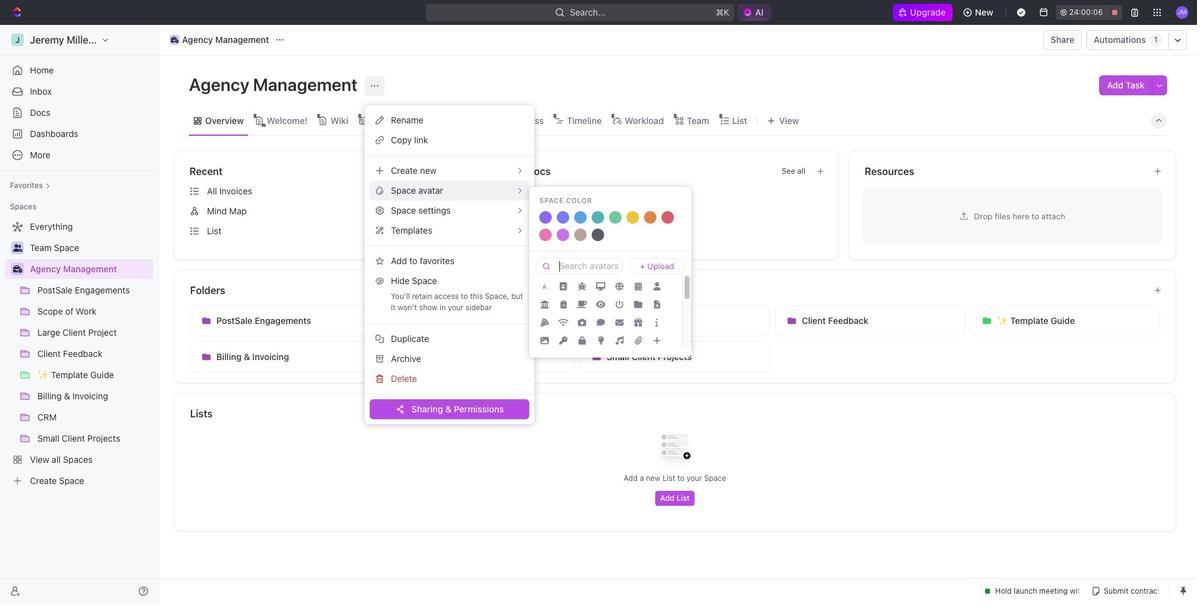Task type: vqa. For each thing, say whether or not it's contained in the screenshot.
'their'
no



Task type: describe. For each thing, give the bounding box(es) containing it.
add list button
[[656, 492, 695, 507]]

drop files here to attach
[[975, 211, 1066, 221]]

resource management
[[545, 206, 637, 216]]

globe image
[[616, 282, 624, 291]]

team link
[[685, 112, 710, 129]]

overview
[[205, 115, 244, 126]]

add for add to favorites
[[391, 256, 407, 266]]

list inside "button"
[[677, 494, 690, 503]]

24:00:06
[[1070, 7, 1104, 17]]

crm
[[412, 352, 431, 362]]

mug saucer image
[[577, 301, 588, 309]]

0 vertical spatial 1
[[1155, 35, 1158, 44]]

your inside you'll retain access to this space, but it won't show in your sidebar
[[448, 303, 464, 313]]

add task
[[1108, 80, 1145, 90]]

paperclip image
[[635, 337, 642, 345]]

it
[[391, 303, 396, 313]]

lists button
[[190, 407, 1162, 422]]

lists
[[190, 409, 213, 420]]

docs link
[[5, 103, 153, 123]]

see
[[782, 167, 796, 176]]

to up the add list
[[678, 474, 685, 483]]

no lists icon. image
[[650, 424, 700, 474]]

agency inside agency management tree
[[30, 264, 61, 274]]

attach
[[1042, 211, 1066, 221]]

folders button
[[190, 283, 1144, 298]]

permissions
[[454, 404, 504, 415]]

docs inside sidebar navigation
[[30, 107, 51, 118]]

untitled link
[[522, 182, 833, 201]]

user image
[[654, 282, 661, 291]]

won't
[[398, 303, 417, 313]]

resources
[[865, 166, 915, 177]]

calendar days image
[[635, 282, 642, 291]]

feedback
[[829, 316, 869, 326]]

folder image
[[634, 301, 643, 309]]

recent
[[190, 166, 223, 177]]

1 horizontal spatial docs
[[527, 166, 551, 177]]

home link
[[5, 61, 153, 80]]

files
[[995, 211, 1011, 221]]

archive
[[391, 354, 421, 364]]

comment image
[[597, 319, 605, 327]]

space inside dropdown button
[[391, 185, 416, 196]]

archive link
[[370, 349, 530, 369]]

mind map
[[207, 206, 247, 216]]

24:00:06 button
[[1057, 5, 1123, 20]]

engagements
[[255, 316, 311, 326]]

retain
[[412, 292, 432, 301]]

pizza slice image
[[541, 319, 549, 327]]

sidebar
[[466, 303, 492, 313]]

overall process link
[[477, 112, 544, 129]]

& for permissions
[[446, 404, 452, 415]]

⌘k
[[716, 7, 730, 17]]

here
[[1013, 211, 1030, 221]]

envelope image
[[616, 319, 624, 327]]

sidebar navigation
[[0, 25, 159, 604]]

add to favorites link
[[370, 251, 530, 271]]

scope inside button
[[412, 316, 438, 326]]

invoices
[[219, 186, 252, 197]]

you'll retain access to this space, but it won't show in your sidebar
[[391, 292, 523, 313]]

small client projects button
[[580, 342, 770, 373]]

image image
[[541, 337, 549, 345]]

billing
[[216, 352, 242, 362]]

project for 1
[[577, 226, 605, 236]]

favorites
[[10, 181, 43, 190]]

space avatar
[[391, 185, 443, 196]]

landmark image
[[541, 301, 549, 309]]

share button
[[1044, 30, 1083, 50]]

agency management link inside agency management tree
[[30, 260, 151, 279]]

info image
[[656, 319, 659, 327]]

folders
[[190, 285, 225, 296]]

drop
[[975, 211, 993, 221]]

address book image
[[559, 282, 568, 291]]

copy link
[[391, 135, 428, 145]]

you'll
[[391, 292, 410, 301]]

share
[[1051, 34, 1075, 45]]

client feedback button
[[775, 306, 966, 337]]

file lines image
[[654, 301, 660, 309]]

0 horizontal spatial 1
[[570, 226, 574, 236]]

management inside tree
[[63, 264, 117, 274]]

client down the resource
[[545, 226, 568, 236]]

sharing & permissions link
[[370, 400, 530, 420]]

add for add a new list to your space
[[624, 474, 638, 483]]

duplicate link
[[370, 329, 530, 349]]

sharing & permissions
[[412, 404, 504, 415]]

plus image
[[654, 337, 661, 345]]

color options list
[[537, 209, 684, 244]]

color
[[566, 197, 593, 205]]

home
[[30, 65, 54, 75]]

1 vertical spatial agency
[[189, 74, 249, 95]]

key image
[[559, 337, 568, 345]]

0 vertical spatial list link
[[730, 112, 748, 129]]

invoicing
[[252, 352, 289, 362]]

organizational chart link
[[369, 112, 457, 129]]

1 horizontal spatial of
[[643, 226, 652, 236]]

0 vertical spatial agency management
[[182, 34, 269, 45]]

workload link
[[623, 112, 664, 129]]

✨ template guide
[[998, 316, 1076, 326]]

this
[[470, 292, 483, 301]]

👥
[[527, 206, 537, 216]]

project for client
[[659, 316, 688, 326]]

inbox
[[30, 86, 52, 97]]

a
[[640, 474, 644, 483]]

new button
[[958, 2, 1001, 22]]

delete
[[391, 374, 417, 384]]

all invoices
[[207, 186, 252, 197]]

team
[[687, 115, 710, 126]]

template
[[1011, 316, 1049, 326]]

in
[[440, 303, 446, 313]]

wifi image
[[558, 319, 569, 327]]

client down folder image on the right
[[633, 316, 657, 326]]

list right team
[[733, 115, 748, 126]]

overall process
[[480, 115, 544, 126]]

bug image
[[578, 282, 587, 291]]

small
[[607, 352, 630, 362]]

upgrade link
[[894, 4, 953, 21]]

resources button
[[865, 164, 1144, 179]]

mind map link
[[185, 201, 496, 221]]

large client project button
[[580, 306, 770, 337]]



Task type: locate. For each thing, give the bounding box(es) containing it.
guide
[[1051, 316, 1076, 326]]

1 horizontal spatial 1
[[1155, 35, 1158, 44]]

clipboard list image
[[561, 301, 567, 309]]

to right here
[[1032, 211, 1040, 221]]

delete link
[[370, 369, 530, 389]]

2 vertical spatial agency
[[30, 264, 61, 274]]

a down resource management
[[607, 226, 613, 236]]

add inside button
[[1108, 80, 1124, 90]]

0 horizontal spatial docs
[[30, 107, 51, 118]]

add list
[[661, 494, 690, 503]]

agency management
[[182, 34, 269, 45], [189, 74, 361, 95], [30, 264, 117, 274]]

add a new list to your space
[[624, 474, 727, 483]]

0 vertical spatial work
[[654, 226, 675, 236]]

1 vertical spatial a
[[543, 283, 547, 290]]

0 horizontal spatial &
[[244, 352, 250, 362]]

1 vertical spatial your
[[687, 474, 703, 483]]

0 vertical spatial agency
[[182, 34, 213, 45]]

chart
[[434, 115, 457, 126]]

organizational
[[372, 115, 431, 126]]

docs up untitled
[[527, 166, 551, 177]]

1 vertical spatial &
[[446, 404, 452, 415]]

desktop image
[[596, 282, 606, 291]]

✨
[[998, 316, 1009, 326]]

projects
[[658, 352, 692, 362]]

add left task
[[1108, 80, 1124, 90]]

& right billing
[[244, 352, 250, 362]]

1 horizontal spatial scope
[[616, 226, 641, 236]]

dashboards
[[30, 129, 78, 139]]

& for invoicing
[[244, 352, 250, 362]]

a up landmark image
[[543, 283, 547, 290]]

copy
[[391, 135, 412, 145]]

of inside button
[[440, 316, 448, 326]]

sharing
[[412, 404, 443, 415]]

but
[[512, 292, 523, 301]]

work up upload
[[654, 226, 675, 236]]

Search avatars text field
[[560, 259, 619, 274]]

2 vertical spatial agency management
[[30, 264, 117, 274]]

1 vertical spatial scope
[[412, 316, 438, 326]]

eye image
[[596, 301, 606, 309]]

scope down show
[[412, 316, 438, 326]]

add up hide on the top left of the page
[[391, 256, 407, 266]]

& inside button
[[244, 352, 250, 362]]

lock image
[[579, 337, 586, 345]]

0 vertical spatial scope
[[616, 226, 641, 236]]

all invoices link
[[185, 182, 496, 201]]

space up retain
[[412, 276, 437, 286]]

scope of work button
[[385, 306, 575, 337]]

all
[[207, 186, 217, 197]]

agency right business time icon
[[182, 34, 213, 45]]

of up +
[[643, 226, 652, 236]]

1 horizontal spatial a
[[607, 226, 613, 236]]

project inside large client project button
[[659, 316, 688, 326]]

of down in
[[440, 316, 448, 326]]

1 right automations
[[1155, 35, 1158, 44]]

client inside button
[[802, 316, 826, 326]]

organizational chart
[[372, 115, 457, 126]]

timeline
[[567, 115, 602, 126]]

docs down inbox
[[30, 107, 51, 118]]

0 vertical spatial a
[[607, 226, 613, 236]]

new
[[646, 474, 661, 483]]

a inside 'button'
[[543, 283, 547, 290]]

large
[[607, 316, 630, 326]]

welcome!
[[267, 115, 308, 126]]

1 horizontal spatial agency management link
[[167, 32, 272, 47]]

workload
[[625, 115, 664, 126]]

music image
[[616, 337, 624, 345]]

favorites button
[[5, 178, 55, 193]]

list down mind
[[207, 226, 222, 236]]

to left this
[[461, 292, 468, 301]]

overview link
[[203, 112, 244, 129]]

to up hide space at the left
[[410, 256, 418, 266]]

rename
[[391, 115, 424, 125]]

space avatar button
[[370, 181, 530, 201]]

project down resource management
[[577, 226, 605, 236]]

timeline link
[[565, 112, 602, 129]]

0 vertical spatial agency management link
[[167, 32, 272, 47]]

1 horizontal spatial list link
[[730, 112, 748, 129]]

1 down the resource
[[570, 226, 574, 236]]

agency up overview on the top left
[[189, 74, 249, 95]]

process
[[511, 115, 544, 126]]

0 horizontal spatial agency management link
[[30, 260, 151, 279]]

space avatar link
[[370, 181, 530, 201]]

untitled
[[545, 186, 576, 197]]

to inside you'll retain access to this space, but it won't show in your sidebar
[[461, 292, 468, 301]]

scope of work
[[412, 316, 472, 326]]

agency right business time image
[[30, 264, 61, 274]]

of
[[643, 226, 652, 236], [440, 316, 448, 326]]

1 vertical spatial agency management
[[189, 74, 361, 95]]

camera image
[[578, 319, 587, 327]]

access
[[435, 292, 459, 301]]

agency management up welcome! link on the top left of page
[[189, 74, 361, 95]]

rename link
[[370, 110, 530, 130]]

0 vertical spatial docs
[[30, 107, 51, 118]]

add
[[1108, 80, 1124, 90], [391, 256, 407, 266], [624, 474, 638, 483], [661, 494, 675, 503]]

0 vertical spatial project
[[577, 226, 605, 236]]

🤝
[[527, 226, 537, 236]]

postsale engagements button
[[190, 306, 380, 337]]

management
[[215, 34, 269, 45], [253, 74, 358, 95], [585, 206, 637, 216], [63, 264, 117, 274]]

your right in
[[448, 303, 464, 313]]

crm button
[[385, 342, 575, 373]]

large client project
[[607, 316, 688, 326]]

agency
[[182, 34, 213, 45], [189, 74, 249, 95], [30, 264, 61, 274]]

avatar options list
[[536, 278, 676, 477]]

avatar
[[419, 185, 443, 196]]

client
[[545, 226, 568, 236], [633, 316, 657, 326], [802, 316, 826, 326], [632, 352, 656, 362]]

0 horizontal spatial project
[[577, 226, 605, 236]]

copy link link
[[370, 130, 530, 150]]

0 vertical spatial &
[[244, 352, 250, 362]]

1 vertical spatial work
[[451, 316, 472, 326]]

1
[[1155, 35, 1158, 44], [570, 226, 574, 236]]

project
[[577, 226, 605, 236], [659, 316, 688, 326]]

&
[[244, 352, 250, 362], [446, 404, 452, 415]]

list link down all invoices link
[[185, 221, 496, 241]]

1 vertical spatial list link
[[185, 221, 496, 241]]

business time image
[[171, 37, 179, 43]]

wiki
[[331, 115, 348, 126]]

✨ template guide button
[[971, 306, 1161, 337]]

spaces
[[10, 202, 36, 211]]

postsale
[[216, 316, 253, 326]]

search...
[[570, 7, 606, 17]]

0 horizontal spatial your
[[448, 303, 464, 313]]

client left 'feedback' on the bottom of the page
[[802, 316, 826, 326]]

0 horizontal spatial scope
[[412, 316, 438, 326]]

1 horizontal spatial &
[[446, 404, 452, 415]]

hide
[[391, 276, 410, 286]]

add inside "button"
[[661, 494, 675, 503]]

show
[[419, 303, 438, 313]]

agency management right business time image
[[30, 264, 117, 274]]

see all
[[782, 167, 806, 176]]

your up the add list
[[687, 474, 703, 483]]

1 vertical spatial docs
[[527, 166, 551, 177]]

automations
[[1094, 34, 1147, 45]]

agency management tree
[[5, 217, 153, 492]]

1 horizontal spatial work
[[654, 226, 675, 236]]

1 horizontal spatial your
[[687, 474, 703, 483]]

add for add list
[[661, 494, 675, 503]]

postsale engagements
[[216, 316, 311, 326]]

new
[[975, 7, 994, 17]]

0 horizontal spatial a
[[543, 283, 547, 290]]

space,
[[485, 292, 510, 301]]

agency management link
[[167, 32, 272, 47], [30, 260, 151, 279]]

small client projects
[[607, 352, 692, 362]]

client down paperclip image
[[632, 352, 656, 362]]

list link right team
[[730, 112, 748, 129]]

add left a
[[624, 474, 638, 483]]

1 horizontal spatial project
[[659, 316, 688, 326]]

add for add task
[[1108, 80, 1124, 90]]

a button
[[536, 278, 554, 296]]

welcome! link
[[264, 112, 308, 129]]

space left avatar
[[391, 185, 416, 196]]

upgrade
[[911, 7, 947, 17]]

task
[[1126, 80, 1145, 90]]

favorites
[[420, 256, 455, 266]]

gift image
[[634, 319, 643, 327]]

list right new
[[663, 474, 676, 483]]

add to favorites
[[391, 256, 455, 266]]

& right sharing
[[446, 404, 452, 415]]

0 horizontal spatial of
[[440, 316, 448, 326]]

power off image
[[616, 301, 624, 309]]

0 horizontal spatial list link
[[185, 221, 496, 241]]

business time image
[[13, 266, 22, 273]]

lightbulb image
[[598, 337, 604, 345]]

1 vertical spatial of
[[440, 316, 448, 326]]

0 vertical spatial of
[[643, 226, 652, 236]]

1 vertical spatial 1
[[570, 226, 574, 236]]

1 vertical spatial agency management link
[[30, 260, 151, 279]]

1 vertical spatial project
[[659, 316, 688, 326]]

project right info icon
[[659, 316, 688, 326]]

space up the resource
[[540, 197, 564, 205]]

space color
[[540, 197, 593, 205]]

agency management right business time icon
[[182, 34, 269, 45]]

agency management inside tree
[[30, 264, 117, 274]]

list down add a new list to your space
[[677, 494, 690, 503]]

space right no lists icon.
[[705, 474, 727, 483]]

+ upload
[[640, 261, 675, 271]]

0 vertical spatial your
[[448, 303, 464, 313]]

add down add a new list to your space
[[661, 494, 675, 503]]

0 horizontal spatial work
[[451, 316, 472, 326]]

work down you'll retain access to this space, but it won't show in your sidebar
[[451, 316, 472, 326]]

scope up +
[[616, 226, 641, 236]]

work inside scope of work button
[[451, 316, 472, 326]]



